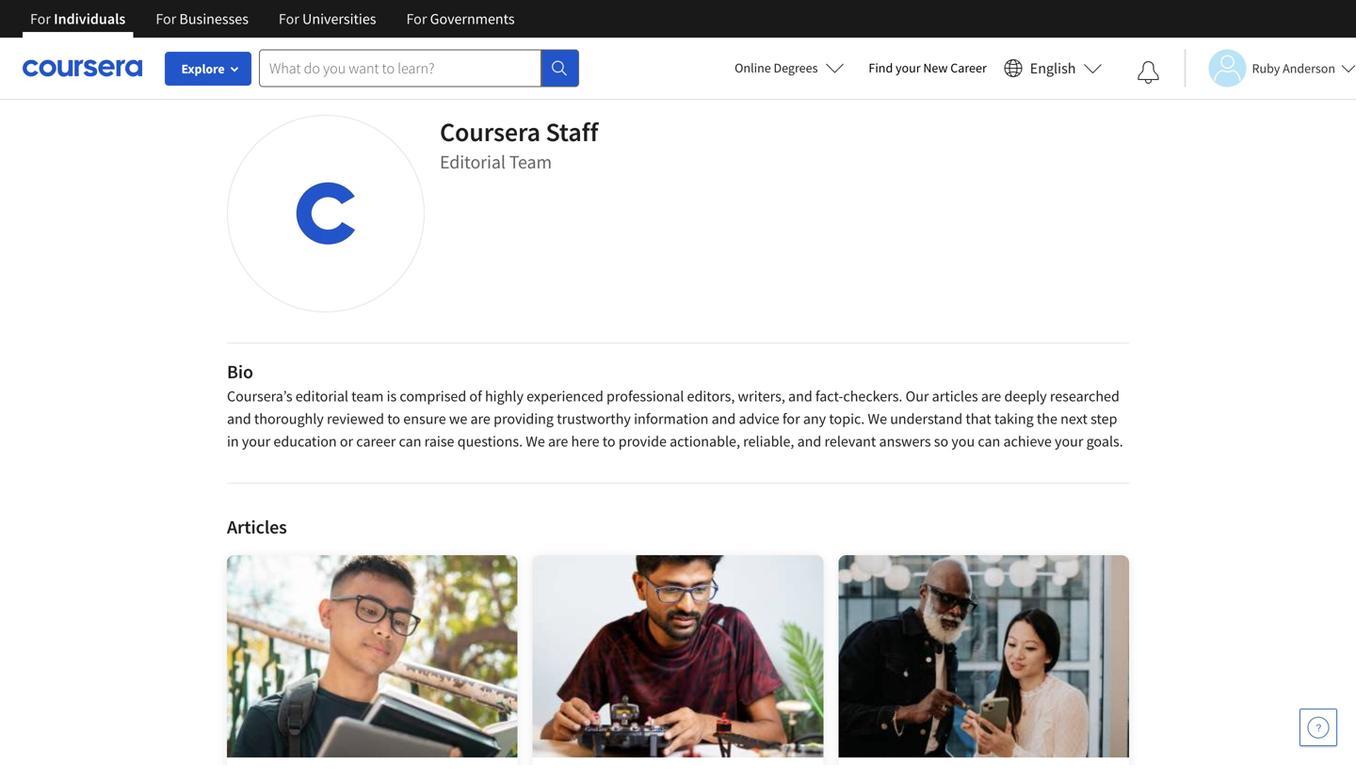 Task type: vqa. For each thing, say whether or not it's contained in the screenshot.
Catalog
no



Task type: locate. For each thing, give the bounding box(es) containing it.
relevant
[[824, 432, 876, 451]]

1 horizontal spatial are
[[548, 432, 568, 451]]

0 horizontal spatial to
[[387, 410, 400, 428]]

1 vertical spatial to
[[602, 432, 615, 451]]

we down checkers.
[[868, 410, 887, 428]]

researched
[[1050, 387, 1120, 406]]

ensure
[[403, 410, 446, 428]]

1 vertical spatial are
[[470, 410, 490, 428]]

for up what do you want to learn? text box
[[406, 9, 427, 28]]

can down that
[[978, 432, 1000, 451]]

your right the in
[[242, 432, 270, 451]]

coursera
[[440, 115, 541, 148]]

your right find
[[896, 59, 921, 76]]

0 vertical spatial we
[[868, 410, 887, 428]]

for
[[782, 410, 800, 428]]

3 for from the left
[[279, 9, 299, 28]]

english button
[[996, 38, 1110, 99]]

checkers.
[[843, 387, 903, 406]]

4 for from the left
[[406, 9, 427, 28]]

we down providing
[[526, 432, 545, 451]]

for
[[30, 9, 51, 28], [156, 9, 176, 28], [279, 9, 299, 28], [406, 9, 427, 28]]

ruby
[[1252, 60, 1280, 77]]

for for universities
[[279, 9, 299, 28]]

the
[[1037, 410, 1057, 428]]

or
[[340, 432, 353, 451]]

1 horizontal spatial your
[[896, 59, 921, 76]]

for left businesses
[[156, 9, 176, 28]]

topic.
[[829, 410, 865, 428]]

anderson
[[1283, 60, 1335, 77]]

experienced
[[527, 387, 603, 406]]

1 for from the left
[[30, 9, 51, 28]]

in
[[227, 432, 239, 451]]

to right here
[[602, 432, 615, 451]]

0 horizontal spatial we
[[526, 432, 545, 451]]

to down is
[[387, 410, 400, 428]]

0 horizontal spatial can
[[399, 432, 421, 451]]

achieve
[[1003, 432, 1052, 451]]

actionable,
[[670, 432, 740, 451]]

our
[[906, 387, 929, 406]]

professional
[[606, 387, 684, 406]]

to
[[387, 410, 400, 428], [602, 432, 615, 451]]

articles
[[932, 387, 978, 406]]

are left here
[[548, 432, 568, 451]]

we
[[449, 410, 467, 428]]

staff
[[546, 115, 598, 148]]

any
[[803, 410, 826, 428]]

2 for from the left
[[156, 9, 176, 28]]

for left individuals
[[30, 9, 51, 28]]

2 horizontal spatial your
[[1055, 432, 1083, 451]]

and up for
[[788, 387, 812, 406]]

1 horizontal spatial we
[[868, 410, 887, 428]]

your down next in the bottom of the page
[[1055, 432, 1083, 451]]

for governments
[[406, 9, 515, 28]]

new
[[923, 59, 948, 76]]

your
[[896, 59, 921, 76], [242, 432, 270, 451], [1055, 432, 1083, 451]]

2 can from the left
[[978, 432, 1000, 451]]

online degrees button
[[720, 47, 859, 89]]

career
[[356, 432, 396, 451]]

of
[[469, 387, 482, 406]]

[featured image] two technical support specialists are talking to one another. image
[[838, 556, 1129, 758]]

you
[[951, 432, 975, 451]]

so
[[934, 432, 948, 451]]

0 vertical spatial are
[[981, 387, 1001, 406]]

fact-
[[815, 387, 843, 406]]

for individuals
[[30, 9, 126, 28]]

are up that
[[981, 387, 1001, 406]]

bio
[[227, 360, 253, 384]]

1 horizontal spatial can
[[978, 432, 1000, 451]]

answers
[[879, 432, 931, 451]]

providing
[[494, 410, 554, 428]]

for universities
[[279, 9, 376, 28]]

2 horizontal spatial are
[[981, 387, 1001, 406]]

coursera's
[[227, 387, 292, 406]]

explore
[[181, 60, 225, 77]]

comprised
[[400, 387, 466, 406]]

can
[[399, 432, 421, 451], [978, 432, 1000, 451]]

are right we
[[470, 410, 490, 428]]

online degrees
[[735, 59, 818, 76]]

for for individuals
[[30, 9, 51, 28]]

raise
[[424, 432, 454, 451]]

team
[[509, 150, 552, 174]]

that
[[966, 410, 991, 428]]

None search field
[[259, 49, 579, 87]]

here
[[571, 432, 599, 451]]

and
[[788, 387, 812, 406], [227, 410, 251, 428], [712, 410, 736, 428], [797, 432, 821, 451]]

for businesses
[[156, 9, 249, 28]]

articles
[[227, 516, 287, 539]]

we
[[868, 410, 887, 428], [526, 432, 545, 451]]

for left "universities"
[[279, 9, 299, 28]]

ruby anderson
[[1252, 60, 1335, 77]]

are
[[981, 387, 1001, 406], [470, 410, 490, 428], [548, 432, 568, 451]]

editorial
[[440, 150, 506, 174]]

career
[[950, 59, 987, 76]]

individuals
[[54, 9, 126, 28]]

can down ensure
[[399, 432, 421, 451]]

taking
[[994, 410, 1034, 428]]



Task type: describe. For each thing, give the bounding box(es) containing it.
banner navigation
[[15, 0, 530, 38]]

[featured image] a robotics engineer works on a project on a white tabletop. image
[[533, 556, 823, 758]]

for for governments
[[406, 9, 427, 28]]

goals.
[[1086, 432, 1123, 451]]

thoroughly
[[254, 410, 324, 428]]

degrees
[[774, 59, 818, 76]]

team
[[351, 387, 384, 406]]

next
[[1060, 410, 1088, 428]]

editorial
[[295, 387, 348, 406]]

universities
[[302, 9, 376, 28]]

editors,
[[687, 387, 735, 406]]

2 vertical spatial are
[[548, 432, 568, 451]]

coursera image
[[23, 53, 142, 83]]

online
[[735, 59, 771, 76]]

is
[[387, 387, 397, 406]]

0 horizontal spatial your
[[242, 432, 270, 451]]

writers,
[[738, 387, 785, 406]]

bio coursera's editorial team is comprised of highly experienced professional editors, writers, and fact-checkers. our articles are deeply researched and thoroughly reviewed to ensure we are providing trustworthy information and advice for any topic. we understand that taking the next step in your education or career can raise questions. we are here to provide actionable, reliable, and relevant answers so you can achieve your goals.
[[227, 360, 1123, 451]]

advice
[[739, 410, 779, 428]]

education
[[273, 432, 337, 451]]

questions.
[[457, 432, 523, 451]]

information
[[634, 410, 709, 428]]

1 can from the left
[[399, 432, 421, 451]]

english
[[1030, 59, 1076, 78]]

for for businesses
[[156, 9, 176, 28]]

0 vertical spatial to
[[387, 410, 400, 428]]

coursera staff editorial team
[[440, 115, 598, 174]]

find your new career link
[[859, 57, 996, 80]]

help center image
[[1307, 717, 1330, 739]]

show notifications image
[[1137, 61, 1160, 84]]

step
[[1091, 410, 1117, 428]]

highly
[[485, 387, 523, 406]]

governments
[[430, 9, 515, 28]]

and up the in
[[227, 410, 251, 428]]

trustworthy
[[557, 410, 631, 428]]

What do you want to learn? text field
[[259, 49, 541, 87]]

1 vertical spatial we
[[526, 432, 545, 451]]

find your new career
[[869, 59, 987, 76]]

and down any
[[797, 432, 821, 451]]

1 horizontal spatial to
[[602, 432, 615, 451]]

and down "editors," on the right
[[712, 410, 736, 428]]

find
[[869, 59, 893, 76]]

understand
[[890, 410, 963, 428]]

reliable,
[[743, 432, 794, 451]]

deeply
[[1004, 387, 1047, 406]]

provide
[[618, 432, 667, 451]]

coursera staff image
[[232, 120, 420, 308]]

ruby anderson button
[[1184, 49, 1356, 87]]

0 horizontal spatial are
[[470, 410, 490, 428]]

[featured image] a boy sitting on the stairs and studying for his examination. image
[[227, 556, 518, 758]]

businesses
[[179, 9, 249, 28]]

reviewed
[[327, 410, 384, 428]]

explore button
[[165, 52, 251, 86]]



